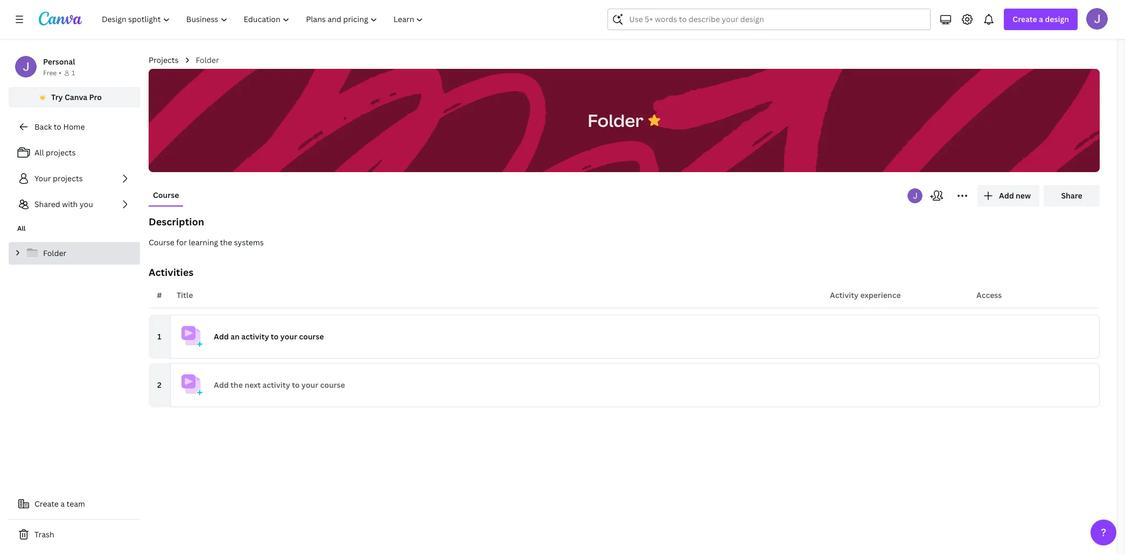 Task type: locate. For each thing, give the bounding box(es) containing it.
projects for all projects
[[46, 148, 76, 158]]

add an activity to your course button
[[170, 315, 1100, 359]]

projects inside 'all projects' link
[[46, 148, 76, 158]]

0 vertical spatial to
[[54, 122, 61, 132]]

0 horizontal spatial a
[[61, 499, 65, 510]]

next
[[245, 380, 261, 391]]

1 vertical spatial all
[[17, 224, 26, 233]]

1 vertical spatial your
[[302, 380, 318, 391]]

back to home link
[[9, 116, 140, 138]]

1 horizontal spatial to
[[271, 332, 279, 342]]

course for learning the systems
[[149, 238, 264, 248]]

create a team button
[[9, 494, 140, 516]]

to right next
[[292, 380, 300, 391]]

to right "an"
[[271, 332, 279, 342]]

Search search field
[[629, 9, 910, 30]]

folder link down shared with you link
[[9, 242, 140, 265]]

0 vertical spatial projects
[[46, 148, 76, 158]]

a inside dropdown button
[[1039, 14, 1044, 24]]

activity
[[241, 332, 269, 342], [263, 380, 290, 391]]

all inside list
[[34, 148, 44, 158]]

1 horizontal spatial folder link
[[196, 54, 219, 66]]

a
[[1039, 14, 1044, 24], [61, 499, 65, 510]]

add left "new"
[[999, 191, 1014, 201]]

1 vertical spatial to
[[271, 332, 279, 342]]

1 right •
[[72, 68, 75, 78]]

add for add the next activity to your course
[[214, 380, 229, 391]]

folder
[[196, 55, 219, 65], [588, 109, 644, 132], [43, 248, 66, 259]]

1
[[72, 68, 75, 78], [157, 332, 161, 342]]

0 vertical spatial course
[[153, 190, 179, 200]]

shared
[[34, 199, 60, 210]]

1 horizontal spatial a
[[1039, 14, 1044, 24]]

0 vertical spatial create
[[1013, 14, 1037, 24]]

add
[[999, 191, 1014, 201], [214, 332, 229, 342], [214, 380, 229, 391]]

all
[[34, 148, 44, 158], [17, 224, 26, 233]]

activity experience
[[830, 290, 901, 301]]

to inside dropdown button
[[271, 332, 279, 342]]

0 vertical spatial a
[[1039, 14, 1044, 24]]

a inside button
[[61, 499, 65, 510]]

trash link
[[9, 525, 140, 546]]

course left for on the top of the page
[[149, 238, 174, 248]]

the inside button
[[220, 238, 232, 248]]

0 horizontal spatial create
[[34, 499, 59, 510]]

course
[[299, 332, 324, 342], [320, 380, 345, 391]]

0 horizontal spatial to
[[54, 122, 61, 132]]

activity right "an"
[[241, 332, 269, 342]]

1 horizontal spatial create
[[1013, 14, 1037, 24]]

activity inside dropdown button
[[241, 332, 269, 342]]

course up description
[[153, 190, 179, 200]]

0 horizontal spatial 1
[[72, 68, 75, 78]]

the right learning
[[220, 238, 232, 248]]

your projects
[[34, 173, 83, 184]]

course for course for learning the systems
[[149, 238, 174, 248]]

add left next
[[214, 380, 229, 391]]

add new
[[999, 191, 1031, 201]]

folder inside button
[[588, 109, 644, 132]]

0 vertical spatial add
[[999, 191, 1014, 201]]

activity
[[830, 290, 859, 301]]

a left design
[[1039, 14, 1044, 24]]

for
[[176, 238, 187, 248]]

add inside add new dropdown button
[[999, 191, 1014, 201]]

0 horizontal spatial folder
[[43, 248, 66, 259]]

folder link
[[196, 54, 219, 66], [9, 242, 140, 265]]

an
[[231, 332, 240, 342]]

add inside add an activity to your course dropdown button
[[214, 332, 229, 342]]

create
[[1013, 14, 1037, 24], [34, 499, 59, 510]]

projects right your
[[53, 173, 83, 184]]

add left "an"
[[214, 332, 229, 342]]

1 vertical spatial create
[[34, 499, 59, 510]]

all projects
[[34, 148, 76, 158]]

the
[[220, 238, 232, 248], [231, 380, 243, 391]]

the left next
[[231, 380, 243, 391]]

1 vertical spatial add
[[214, 332, 229, 342]]

your
[[280, 332, 297, 342], [302, 380, 318, 391]]

list
[[9, 142, 140, 216]]

1 vertical spatial 1
[[157, 332, 161, 342]]

try canva pro
[[51, 92, 102, 102]]

you
[[80, 199, 93, 210]]

0 vertical spatial the
[[220, 238, 232, 248]]

activities
[[149, 266, 193, 279]]

all for all projects
[[34, 148, 44, 158]]

description
[[149, 216, 204, 228]]

add for add new
[[999, 191, 1014, 201]]

a left team
[[61, 499, 65, 510]]

title
[[177, 290, 193, 301]]

folder link right projects link
[[196, 54, 219, 66]]

2 vertical spatial to
[[292, 380, 300, 391]]

projects link
[[149, 54, 179, 66]]

1 horizontal spatial all
[[34, 148, 44, 158]]

projects
[[149, 55, 179, 65]]

1 horizontal spatial 1
[[157, 332, 161, 342]]

0 vertical spatial your
[[280, 332, 297, 342]]

0 horizontal spatial your
[[280, 332, 297, 342]]

1 vertical spatial folder
[[588, 109, 644, 132]]

list containing all projects
[[9, 142, 140, 216]]

course
[[153, 190, 179, 200], [149, 238, 174, 248]]

0 vertical spatial course
[[299, 332, 324, 342]]

to right back
[[54, 122, 61, 132]]

create for create a team
[[34, 499, 59, 510]]

0 vertical spatial all
[[34, 148, 44, 158]]

1 vertical spatial course
[[320, 380, 345, 391]]

0 horizontal spatial folder link
[[9, 242, 140, 265]]

a for team
[[61, 499, 65, 510]]

1 down #
[[157, 332, 161, 342]]

your inside dropdown button
[[280, 332, 297, 342]]

1 vertical spatial activity
[[263, 380, 290, 391]]

0 vertical spatial activity
[[241, 332, 269, 342]]

add new button
[[978, 185, 1040, 207]]

to
[[54, 122, 61, 132], [271, 332, 279, 342], [292, 380, 300, 391]]

canva
[[65, 92, 87, 102]]

learning
[[189, 238, 218, 248]]

projects down the back to home
[[46, 148, 76, 158]]

all projects link
[[9, 142, 140, 164]]

design
[[1045, 14, 1069, 24]]

2 horizontal spatial folder
[[588, 109, 644, 132]]

activity right next
[[263, 380, 290, 391]]

0 horizontal spatial all
[[17, 224, 26, 233]]

projects
[[46, 148, 76, 158], [53, 173, 83, 184]]

1 vertical spatial projects
[[53, 173, 83, 184]]

0 vertical spatial folder
[[196, 55, 219, 65]]

1 vertical spatial course
[[149, 238, 174, 248]]

create left team
[[34, 499, 59, 510]]

2 horizontal spatial to
[[292, 380, 300, 391]]

1 vertical spatial a
[[61, 499, 65, 510]]

projects inside your projects link
[[53, 173, 83, 184]]

add the next activity to your course
[[214, 380, 345, 391]]

create a team
[[34, 499, 85, 510]]

your projects link
[[9, 168, 140, 190]]

2 vertical spatial add
[[214, 380, 229, 391]]

create left design
[[1013, 14, 1037, 24]]

create inside the create a team button
[[34, 499, 59, 510]]

add an activity to your course
[[214, 332, 324, 342]]

None search field
[[608, 9, 931, 30]]

create inside create a design dropdown button
[[1013, 14, 1037, 24]]

top level navigation element
[[95, 9, 433, 30]]



Task type: describe. For each thing, give the bounding box(es) containing it.
with
[[62, 199, 78, 210]]

all for all
[[17, 224, 26, 233]]

your
[[34, 173, 51, 184]]

create a design
[[1013, 14, 1069, 24]]

1 horizontal spatial your
[[302, 380, 318, 391]]

2 vertical spatial folder
[[43, 248, 66, 259]]

trash
[[34, 530, 54, 540]]

folder button
[[583, 104, 649, 138]]

experience
[[861, 290, 901, 301]]

course for course
[[153, 190, 179, 200]]

home
[[63, 122, 85, 132]]

jacob simon image
[[1087, 8, 1108, 30]]

shared with you link
[[9, 194, 140, 216]]

share
[[1062, 191, 1083, 201]]

try
[[51, 92, 63, 102]]

create for create a design
[[1013, 14, 1037, 24]]

free
[[43, 68, 57, 78]]

1 vertical spatial the
[[231, 380, 243, 391]]

pro
[[89, 92, 102, 102]]

1 horizontal spatial folder
[[196, 55, 219, 65]]

try canva pro button
[[9, 87, 140, 108]]

course button
[[149, 185, 183, 206]]

free •
[[43, 68, 61, 78]]

team
[[67, 499, 85, 510]]

•
[[59, 68, 61, 78]]

0 vertical spatial folder link
[[196, 54, 219, 66]]

back
[[34, 122, 52, 132]]

a for design
[[1039, 14, 1044, 24]]

back to home
[[34, 122, 85, 132]]

course inside add an activity to your course dropdown button
[[299, 332, 324, 342]]

share button
[[1044, 185, 1100, 207]]

add for add an activity to your course
[[214, 332, 229, 342]]

1 vertical spatial folder link
[[9, 242, 140, 265]]

personal
[[43, 57, 75, 67]]

0 vertical spatial 1
[[72, 68, 75, 78]]

projects for your projects
[[53, 173, 83, 184]]

2
[[157, 380, 162, 391]]

systems
[[234, 238, 264, 248]]

#
[[157, 290, 162, 301]]

new
[[1016, 191, 1031, 201]]

course for learning the systems button
[[149, 237, 1100, 249]]

shared with you
[[34, 199, 93, 210]]

create a design button
[[1004, 9, 1078, 30]]

access
[[977, 290, 1002, 301]]



Task type: vqa. For each thing, say whether or not it's contained in the screenshot.
and to the right
no



